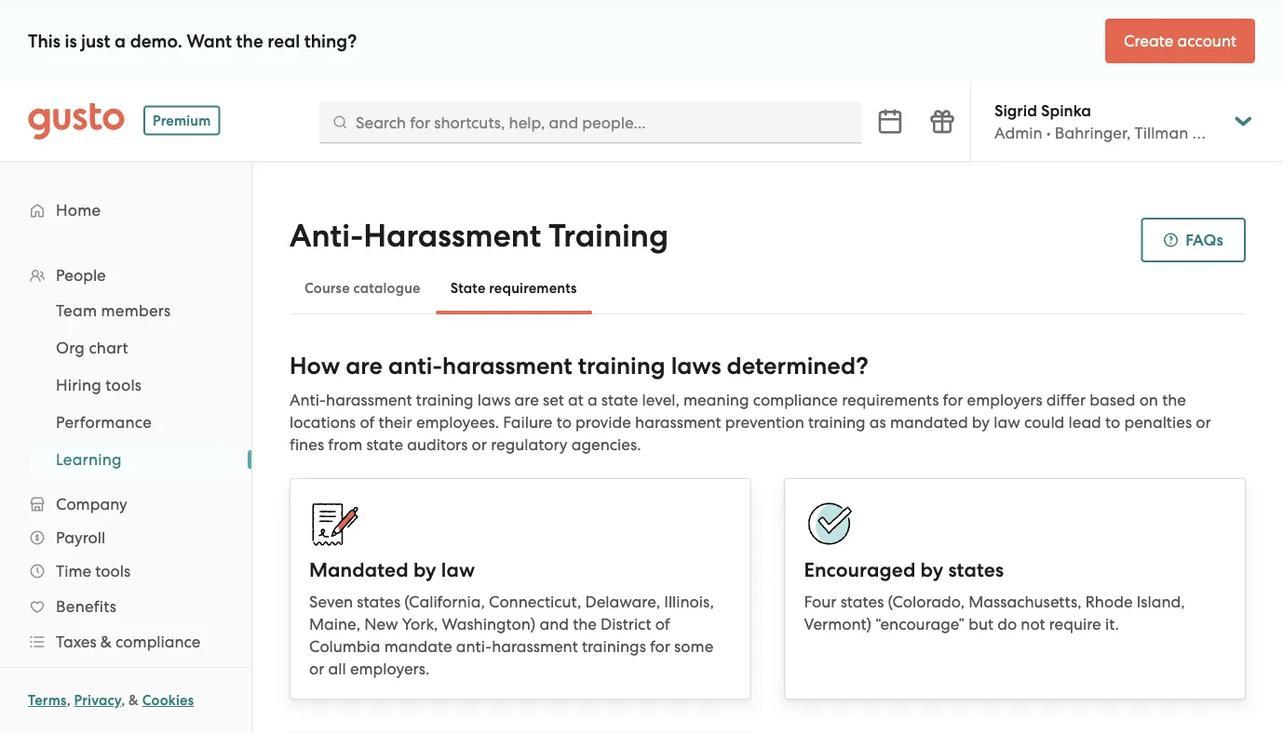 Task type: vqa. For each thing, say whether or not it's contained in the screenshot.
review 9,
no



Task type: describe. For each thing, give the bounding box(es) containing it.
penalties
[[1125, 414, 1192, 432]]

mandated
[[890, 414, 968, 432]]

org chart
[[56, 339, 128, 358]]

compliance inside the anti-harassment training laws are set at a state level, meaning compliance requirements for employers differ based on the locations of their employees. failure to provide harassment prevention training as mandated by law could lead to penalties or fines from state auditors or regulatory agencies.
[[753, 391, 838, 410]]

employees.
[[416, 414, 499, 432]]

state requirements button
[[436, 266, 592, 311]]

by inside the anti-harassment training laws are set at a state level, meaning compliance requirements for employers differ based on the locations of their employees. failure to provide harassment prevention training as mandated by law could lead to penalties or fines from state auditors or regulatory agencies.
[[972, 414, 990, 432]]

premium
[[153, 112, 211, 129]]

connecticut,
[[489, 593, 581, 612]]

states for mandated by law
[[357, 593, 401, 612]]

cookies button
[[142, 690, 194, 713]]

require
[[1049, 616, 1102, 634]]

sigrid spinka admin • bahringer, tillman and oga
[[995, 101, 1259, 142]]

(california,
[[405, 593, 485, 612]]

terms , privacy , & cookies
[[28, 693, 194, 710]]

create account link
[[1106, 19, 1256, 63]]

york,
[[402, 616, 438, 634]]

anti-harassment training laws are set at a state level, meaning compliance requirements for employers differ based on the locations of their employees. failure to provide harassment prevention training as mandated by law could lead to penalties or fines from state auditors or regulatory agencies.
[[290, 391, 1211, 455]]

agencies.
[[572, 436, 641, 455]]

people button
[[19, 259, 233, 292]]

taxes
[[56, 633, 97, 652]]

from
[[328, 436, 363, 455]]

new
[[364, 616, 398, 634]]

0 horizontal spatial law
[[441, 559, 475, 583]]

chart
[[89, 339, 128, 358]]

washington)
[[442, 616, 536, 634]]

benefits
[[56, 598, 117, 617]]

2 horizontal spatial states
[[949, 559, 1004, 583]]

home image
[[28, 103, 125, 140]]

company button
[[19, 488, 233, 522]]

employers
[[967, 391, 1043, 410]]

mandated by law
[[309, 559, 475, 583]]

org
[[56, 339, 85, 358]]

0 vertical spatial laws
[[671, 353, 721, 381]]

global-search element
[[319, 101, 862, 144]]

2 to from the left
[[1106, 414, 1121, 432]]

seven
[[309, 593, 353, 612]]

the inside seven states (california, connecticut, delaware, illinois, maine, new york, washington) and the district of columbia mandate anti-harassment trainings for some or all employers.
[[573, 616, 597, 634]]

learning
[[56, 451, 122, 469]]

1 vertical spatial training
[[416, 391, 474, 410]]

anti- for harassment
[[290, 217, 364, 255]]

1 , from the left
[[67, 693, 71, 710]]

for inside seven states (california, connecticut, delaware, illinois, maine, new york, washington) and the district of columbia mandate anti-harassment trainings for some or all employers.
[[650, 638, 671, 657]]

massachusetts,
[[969, 593, 1082, 612]]

differ
[[1047, 391, 1086, 410]]

2 vertical spatial training
[[808, 414, 866, 432]]

it.
[[1106, 616, 1119, 634]]

harassment inside seven states (california, connecticut, delaware, illinois, maine, new york, washington) and the district of columbia mandate anti-harassment trainings for some or all employers.
[[492, 638, 578, 657]]

columbia
[[309, 638, 381, 657]]

just
[[81, 30, 110, 52]]

want
[[187, 30, 232, 52]]

•
[[1047, 124, 1051, 142]]

sigrid
[[995, 101, 1037, 120]]

requirements inside the anti-harassment training laws are set at a state level, meaning compliance requirements for employers differ based on the locations of their employees. failure to provide harassment prevention training as mandated by law could lead to penalties or fines from state auditors or regulatory agencies.
[[842, 391, 939, 410]]

at
[[568, 391, 584, 410]]

failure
[[503, 414, 553, 432]]

tillman
[[1135, 124, 1189, 142]]

harassment down level,
[[635, 414, 722, 432]]

home link
[[19, 194, 233, 227]]

list containing home
[[0, 192, 251, 734]]

course catalogue
[[305, 280, 421, 297]]

anti-harassment training
[[290, 217, 669, 255]]

spinka
[[1041, 101, 1092, 120]]

is
[[65, 30, 77, 52]]

1 vertical spatial state
[[367, 436, 403, 455]]

how are anti-harassment training laws determined?
[[290, 353, 869, 381]]

not
[[1021, 616, 1046, 634]]

mandated
[[309, 559, 409, 583]]

"encourage"
[[876, 616, 965, 634]]

1 to from the left
[[557, 414, 572, 432]]

admin
[[995, 124, 1043, 142]]

their
[[379, 414, 412, 432]]

catalogue
[[354, 280, 421, 297]]

bahringer,
[[1055, 124, 1131, 142]]

illinois,
[[664, 593, 714, 612]]

& inside 'dropdown button'
[[100, 633, 112, 652]]

locations
[[290, 414, 356, 432]]

could
[[1024, 414, 1065, 432]]

compliance inside 'dropdown button'
[[116, 633, 201, 652]]

seven states (california, connecticut, delaware, illinois, maine, new york, washington) and the district of columbia mandate anti-harassment trainings for some or all employers.
[[309, 593, 714, 679]]

time tools button
[[19, 555, 233, 589]]

(colorado,
[[888, 593, 965, 612]]

are inside the anti-harassment training laws are set at a state level, meaning compliance requirements for employers differ based on the locations of their employees. failure to provide harassment prevention training as mandated by law could lead to penalties or fines from state auditors or regulatory agencies.
[[515, 391, 539, 410]]

determined?
[[727, 353, 869, 381]]

real
[[268, 30, 300, 52]]

org chart link
[[34, 332, 233, 365]]

do
[[998, 616, 1017, 634]]

district
[[601, 616, 652, 634]]

time
[[56, 563, 91, 581]]

encouraged
[[804, 559, 916, 583]]

vermont)
[[804, 616, 872, 634]]



Task type: locate. For each thing, give the bounding box(es) containing it.
of inside seven states (california, connecticut, delaware, illinois, maine, new york, washington) and the district of columbia mandate anti-harassment trainings for some or all employers.
[[656, 616, 670, 634]]

all
[[328, 660, 346, 679]]

tools up performance link
[[106, 376, 142, 395]]

states up four states (colorado, massachusetts, rhode island, vermont) "encourage" but do not require it.
[[949, 559, 1004, 583]]

1 horizontal spatial for
[[943, 391, 963, 410]]

anti- up course
[[290, 217, 364, 255]]

for left some
[[650, 638, 671, 657]]

training up employees.
[[416, 391, 474, 410]]

0 horizontal spatial states
[[357, 593, 401, 612]]

the inside the anti-harassment training laws are set at a state level, meaning compliance requirements for employers differ based on the locations of their employees. failure to provide harassment prevention training as mandated by law could lead to penalties or fines from state auditors or regulatory agencies.
[[1163, 391, 1187, 410]]

level,
[[642, 391, 680, 410]]

2 horizontal spatial the
[[1163, 391, 1187, 410]]

state
[[602, 391, 638, 410], [367, 436, 403, 455]]

anti- inside seven states (california, connecticut, delaware, illinois, maine, new york, washington) and the district of columbia mandate anti-harassment trainings for some or all employers.
[[456, 638, 492, 657]]

0 vertical spatial training
[[578, 353, 666, 381]]

1 horizontal spatial requirements
[[842, 391, 939, 410]]

training left as
[[808, 414, 866, 432]]

requirements inside button
[[489, 280, 577, 297]]

0 horizontal spatial by
[[413, 559, 437, 583]]

1 anti- from the top
[[290, 217, 364, 255]]

oga
[[1226, 124, 1259, 142]]

state
[[451, 280, 486, 297]]

1 vertical spatial anti-
[[290, 391, 326, 410]]

list
[[0, 192, 251, 734], [0, 292, 251, 479]]

0 horizontal spatial training
[[416, 391, 474, 410]]

a right just
[[115, 30, 126, 52]]

a inside the anti-harassment training laws are set at a state level, meaning compliance requirements for employers differ based on the locations of their employees. failure to provide harassment prevention training as mandated by law could lead to penalties or fines from state auditors or regulatory agencies.
[[588, 391, 598, 410]]

0 vertical spatial are
[[346, 353, 383, 381]]

, left the 'cookies' button
[[121, 693, 125, 710]]

1 horizontal spatial to
[[1106, 414, 1121, 432]]

0 horizontal spatial to
[[557, 414, 572, 432]]

to down based
[[1106, 414, 1121, 432]]

law inside the anti-harassment training laws are set at a state level, meaning compliance requirements for employers differ based on the locations of their employees. failure to provide harassment prevention training as mandated by law could lead to penalties or fines from state auditors or regulatory agencies.
[[994, 414, 1021, 432]]

employers.
[[350, 660, 430, 679]]

island,
[[1137, 593, 1185, 612]]

anti- down the washington)
[[456, 638, 492, 657]]

0 horizontal spatial compliance
[[116, 633, 201, 652]]

1 horizontal spatial training
[[578, 353, 666, 381]]

states up new
[[357, 593, 401, 612]]

training
[[578, 353, 666, 381], [416, 391, 474, 410], [808, 414, 866, 432]]

premium button
[[143, 106, 220, 136]]

2 horizontal spatial by
[[972, 414, 990, 432]]

for up mandated
[[943, 391, 963, 410]]

0 vertical spatial for
[[943, 391, 963, 410]]

performance link
[[34, 406, 233, 440]]

state requirements
[[451, 280, 577, 297]]

1 horizontal spatial the
[[573, 616, 597, 634]]

laws
[[671, 353, 721, 381], [478, 391, 511, 410]]

hiring tools link
[[34, 369, 233, 402]]

create
[[1124, 32, 1174, 50]]

fines
[[290, 436, 324, 455]]

on
[[1140, 391, 1159, 410]]

states for encouraged by states
[[841, 593, 884, 612]]

performance
[[56, 414, 152, 432]]

time tools
[[56, 563, 131, 581]]

1 vertical spatial and
[[540, 616, 569, 634]]

for
[[943, 391, 963, 410], [650, 638, 671, 657]]

company
[[56, 496, 127, 514]]

1 horizontal spatial of
[[656, 616, 670, 634]]

0 vertical spatial and
[[1193, 124, 1222, 142]]

based
[[1090, 391, 1136, 410]]

1 vertical spatial compliance
[[116, 633, 201, 652]]

1 vertical spatial &
[[129, 693, 139, 710]]

law up (california,
[[441, 559, 475, 583]]

by for mandated by law
[[413, 559, 437, 583]]

cookies
[[142, 693, 194, 710]]

0 vertical spatial or
[[1196, 414, 1211, 432]]

0 vertical spatial a
[[115, 30, 126, 52]]

are up failure
[[515, 391, 539, 410]]

encouraged by states
[[804, 559, 1004, 583]]

0 vertical spatial state
[[602, 391, 638, 410]]

learning link
[[34, 443, 233, 477]]

four
[[804, 593, 837, 612]]

0 horizontal spatial state
[[367, 436, 403, 455]]

by
[[972, 414, 990, 432], [413, 559, 437, 583], [921, 559, 944, 583]]

anti- up their
[[388, 353, 442, 381]]

harassment up set
[[442, 353, 573, 381]]

0 vertical spatial of
[[360, 414, 375, 432]]

harassment up their
[[326, 391, 412, 410]]

tools down payroll dropdown button
[[95, 563, 131, 581]]

this is just a demo. want the real thing?
[[28, 30, 357, 52]]

payroll
[[56, 529, 105, 548]]

a
[[115, 30, 126, 52], [588, 391, 598, 410]]

0 horizontal spatial requirements
[[489, 280, 577, 297]]

by down employers
[[972, 414, 990, 432]]

2 vertical spatial the
[[573, 616, 597, 634]]

laws up meaning
[[671, 353, 721, 381]]

law down employers
[[994, 414, 1021, 432]]

1 vertical spatial requirements
[[842, 391, 939, 410]]

1 horizontal spatial anti-
[[456, 638, 492, 657]]

rhode
[[1086, 593, 1133, 612]]

1 horizontal spatial and
[[1193, 124, 1222, 142]]

0 horizontal spatial laws
[[478, 391, 511, 410]]

0 horizontal spatial for
[[650, 638, 671, 657]]

,
[[67, 693, 71, 710], [121, 693, 125, 710]]

1 vertical spatial a
[[588, 391, 598, 410]]

0 vertical spatial compliance
[[753, 391, 838, 410]]

and
[[1193, 124, 1222, 142], [540, 616, 569, 634]]

states down encouraged
[[841, 593, 884, 612]]

a right at
[[588, 391, 598, 410]]

delaware,
[[585, 593, 660, 612]]

are right how
[[346, 353, 383, 381]]

by up (california,
[[413, 559, 437, 583]]

1 horizontal spatial or
[[472, 436, 487, 455]]

people
[[56, 266, 106, 285]]

of down illinois,
[[656, 616, 670, 634]]

taxes & compliance
[[56, 633, 201, 652]]

and inside the sigrid spinka admin • bahringer, tillman and oga
[[1193, 124, 1222, 142]]

anti- for harassment
[[290, 391, 326, 410]]

states inside seven states (california, connecticut, delaware, illinois, maine, new york, washington) and the district of columbia mandate anti-harassment trainings for some or all employers.
[[357, 593, 401, 612]]

2 horizontal spatial or
[[1196, 414, 1211, 432]]

1 horizontal spatial compliance
[[753, 391, 838, 410]]

terms
[[28, 693, 67, 710]]

1 vertical spatial tools
[[95, 563, 131, 581]]

of
[[360, 414, 375, 432], [656, 616, 670, 634]]

tools for time tools
[[95, 563, 131, 581]]

team members
[[56, 302, 171, 320]]

the right on
[[1163, 391, 1187, 410]]

members
[[101, 302, 171, 320]]

four states (colorado, massachusetts, rhode island, vermont) "encourage" but do not require it.
[[804, 593, 1185, 634]]

states
[[949, 559, 1004, 583], [357, 593, 401, 612], [841, 593, 884, 612]]

1 vertical spatial of
[[656, 616, 670, 634]]

training
[[549, 217, 669, 255]]

1 list from the top
[[0, 192, 251, 734]]

thing?
[[304, 30, 357, 52]]

Search for shortcuts, help, and people... field
[[356, 111, 849, 134]]

0 vertical spatial tools
[[106, 376, 142, 395]]

course catalogue button
[[290, 266, 436, 311]]

0 vertical spatial &
[[100, 633, 112, 652]]

1 horizontal spatial states
[[841, 593, 884, 612]]

or right penalties
[[1196, 414, 1211, 432]]

0 vertical spatial the
[[236, 30, 263, 52]]

tools inside dropdown button
[[95, 563, 131, 581]]

0 vertical spatial law
[[994, 414, 1021, 432]]

0 horizontal spatial or
[[309, 660, 324, 679]]

requirements right state on the left of page
[[489, 280, 577, 297]]

2 horizontal spatial training
[[808, 414, 866, 432]]

2 list from the top
[[0, 292, 251, 479]]

0 vertical spatial requirements
[[489, 280, 577, 297]]

state down their
[[367, 436, 403, 455]]

0 vertical spatial anti-
[[290, 217, 364, 255]]

faqs
[[1186, 231, 1224, 250]]

0 horizontal spatial are
[[346, 353, 383, 381]]

privacy
[[74, 693, 121, 710]]

team members link
[[34, 294, 233, 328]]

0 horizontal spatial and
[[540, 616, 569, 634]]

and down connecticut,
[[540, 616, 569, 634]]

laws up failure
[[478, 391, 511, 410]]

meaning
[[684, 391, 749, 410]]

anti- up locations
[[290, 391, 326, 410]]

for inside the anti-harassment training laws are set at a state level, meaning compliance requirements for employers differ based on the locations of their employees. failure to provide harassment prevention training as mandated by law could lead to penalties or fines from state auditors or regulatory agencies.
[[943, 391, 963, 410]]

tools for hiring tools
[[106, 376, 142, 395]]

by for encouraged by states
[[921, 559, 944, 583]]

1 horizontal spatial by
[[921, 559, 944, 583]]

anti-
[[388, 353, 442, 381], [456, 638, 492, 657]]

1 horizontal spatial ,
[[121, 693, 125, 710]]

1 vertical spatial law
[[441, 559, 475, 583]]

1 vertical spatial anti-
[[456, 638, 492, 657]]

1 vertical spatial or
[[472, 436, 487, 455]]

the
[[236, 30, 263, 52], [1163, 391, 1187, 410], [573, 616, 597, 634]]

states inside four states (colorado, massachusetts, rhode island, vermont) "encourage" but do not require it.
[[841, 593, 884, 612]]

course
[[305, 280, 350, 297]]

compliance down determined?
[[753, 391, 838, 410]]

0 horizontal spatial of
[[360, 414, 375, 432]]

or left all
[[309, 660, 324, 679]]

the left real
[[236, 30, 263, 52]]

hiring
[[56, 376, 101, 395]]

or down employees.
[[472, 436, 487, 455]]

1 horizontal spatial law
[[994, 414, 1021, 432]]

, left 'privacy' link
[[67, 693, 71, 710]]

hiring tools
[[56, 376, 142, 395]]

0 horizontal spatial anti-
[[388, 353, 442, 381]]

1 horizontal spatial are
[[515, 391, 539, 410]]

compliance down benefits link
[[116, 633, 201, 652]]

faqs button
[[1141, 218, 1246, 263]]

& right taxes
[[100, 633, 112, 652]]

list containing team members
[[0, 292, 251, 479]]

harassment
[[364, 217, 541, 255]]

harassment down connecticut,
[[492, 638, 578, 657]]

1 horizontal spatial laws
[[671, 353, 721, 381]]

1 horizontal spatial state
[[602, 391, 638, 410]]

1 vertical spatial laws
[[478, 391, 511, 410]]

create account
[[1124, 32, 1237, 50]]

demo.
[[130, 30, 182, 52]]

0 horizontal spatial ,
[[67, 693, 71, 710]]

0 horizontal spatial &
[[100, 633, 112, 652]]

trainings
[[582, 638, 646, 657]]

and left oga
[[1193, 124, 1222, 142]]

laws inside the anti-harassment training laws are set at a state level, meaning compliance requirements for employers differ based on the locations of their employees. failure to provide harassment prevention training as mandated by law could lead to penalties or fines from state auditors or regulatory agencies.
[[478, 391, 511, 410]]

0 horizontal spatial a
[[115, 30, 126, 52]]

or inside seven states (california, connecticut, delaware, illinois, maine, new york, washington) and the district of columbia mandate anti-harassment trainings for some or all employers.
[[309, 660, 324, 679]]

benefits link
[[19, 591, 233, 624]]

of inside the anti-harassment training laws are set at a state level, meaning compliance requirements for employers differ based on the locations of their employees. failure to provide harassment prevention training as mandated by law could lead to penalties or fines from state auditors or regulatory agencies.
[[360, 414, 375, 432]]

set
[[543, 391, 564, 410]]

to down set
[[557, 414, 572, 432]]

state up provide
[[602, 391, 638, 410]]

1 vertical spatial for
[[650, 638, 671, 657]]

requirements up as
[[842, 391, 939, 410]]

2 vertical spatial or
[[309, 660, 324, 679]]

1 vertical spatial the
[[1163, 391, 1187, 410]]

maine,
[[309, 616, 360, 634]]

team
[[56, 302, 97, 320]]

by up (colorado,
[[921, 559, 944, 583]]

of left their
[[360, 414, 375, 432]]

1 horizontal spatial a
[[588, 391, 598, 410]]

0 horizontal spatial the
[[236, 30, 263, 52]]

regulatory
[[491, 436, 568, 455]]

0 vertical spatial anti-
[[388, 353, 442, 381]]

mandate
[[384, 638, 452, 657]]

this
[[28, 30, 60, 52]]

lead
[[1069, 414, 1102, 432]]

home
[[56, 201, 101, 220]]

requirements
[[489, 280, 577, 297], [842, 391, 939, 410]]

and inside seven states (california, connecticut, delaware, illinois, maine, new york, washington) and the district of columbia mandate anti-harassment trainings for some or all employers.
[[540, 616, 569, 634]]

auditors
[[407, 436, 468, 455]]

provide
[[576, 414, 631, 432]]

training up level,
[[578, 353, 666, 381]]

some
[[674, 638, 714, 657]]

2 , from the left
[[121, 693, 125, 710]]

the up trainings
[[573, 616, 597, 634]]

1 horizontal spatial &
[[129, 693, 139, 710]]

2 anti- from the top
[[290, 391, 326, 410]]

& left the 'cookies' button
[[129, 693, 139, 710]]

anti- inside the anti-harassment training laws are set at a state level, meaning compliance requirements for employers differ based on the locations of their employees. failure to provide harassment prevention training as mandated by law could lead to penalties or fines from state auditors or regulatory agencies.
[[290, 391, 326, 410]]

1 vertical spatial are
[[515, 391, 539, 410]]

are
[[346, 353, 383, 381], [515, 391, 539, 410]]

hr training tablist tab list
[[290, 263, 1246, 315]]



